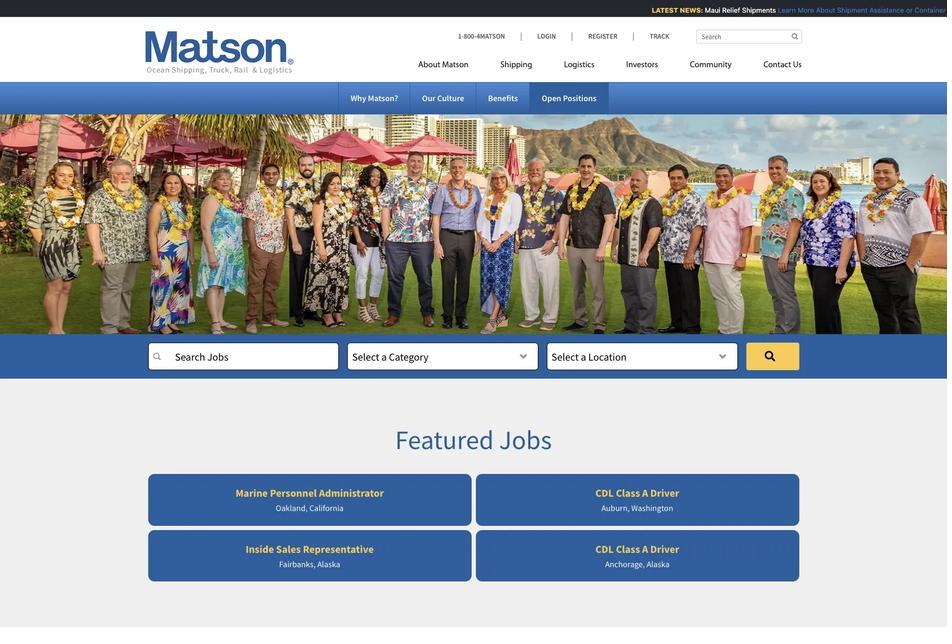 Task type: describe. For each thing, give the bounding box(es) containing it.
investors
[[627, 61, 658, 69]]

1-800-4matson
[[458, 32, 505, 41]]

more
[[792, 6, 809, 14]]

top menu navigation
[[418, 56, 802, 77]]

logistics link
[[548, 56, 611, 77]]

track link
[[634, 32, 670, 41]]

1-800-4matson link
[[458, 32, 521, 41]]

contact us
[[764, 61, 802, 69]]

shipment
[[832, 6, 862, 14]]

container
[[909, 6, 941, 14]]

about matson
[[418, 61, 469, 69]]

shipping
[[501, 61, 532, 69]]

about matson link
[[418, 56, 485, 77]]

latest news: maui relief shipments learn more about shipment assistance or container lo
[[646, 6, 947, 14]]

learn
[[773, 6, 791, 14]]

contact
[[764, 61, 792, 69]]

contact us link
[[748, 56, 802, 77]]

community link
[[674, 56, 748, 77]]

investors link
[[611, 56, 674, 77]]

search image
[[792, 33, 798, 40]]



Task type: locate. For each thing, give the bounding box(es) containing it.
or
[[901, 6, 907, 14]]

latest
[[646, 6, 673, 14]]

shipping link
[[485, 56, 548, 77]]

login
[[538, 32, 556, 41]]

about
[[811, 6, 830, 14], [418, 61, 441, 69]]

us
[[793, 61, 802, 69]]

lo
[[942, 6, 947, 14]]

matson
[[442, 61, 469, 69]]

shipments
[[737, 6, 771, 14]]

1 vertical spatial about
[[418, 61, 441, 69]]

community
[[690, 61, 732, 69]]

4matson
[[477, 32, 505, 41]]

about right more
[[811, 6, 830, 14]]

track
[[650, 32, 670, 41]]

about inside top menu "navigation"
[[418, 61, 441, 69]]

assistance
[[864, 6, 899, 14]]

1-
[[458, 32, 464, 41]]

learn more about shipment assistance or container lo link
[[773, 6, 947, 14]]

blue matson logo with ocean, shipping, truck, rail and logistics written beneath it. image
[[145, 31, 294, 75]]

register
[[589, 32, 618, 41]]

news:
[[675, 6, 698, 14]]

0 horizontal spatial about
[[418, 61, 441, 69]]

about left matson at the left top
[[418, 61, 441, 69]]

relief
[[717, 6, 735, 14]]

800-
[[464, 32, 477, 41]]

login link
[[521, 32, 572, 41]]

None search field
[[696, 30, 802, 43]]

1 horizontal spatial about
[[811, 6, 830, 14]]

maui
[[700, 6, 715, 14]]

register link
[[572, 32, 634, 41]]

logistics
[[564, 61, 595, 69]]

0 vertical spatial about
[[811, 6, 830, 14]]

Search search field
[[696, 30, 802, 43]]



Task type: vqa. For each thing, say whether or not it's contained in the screenshot.
'China' link
no



